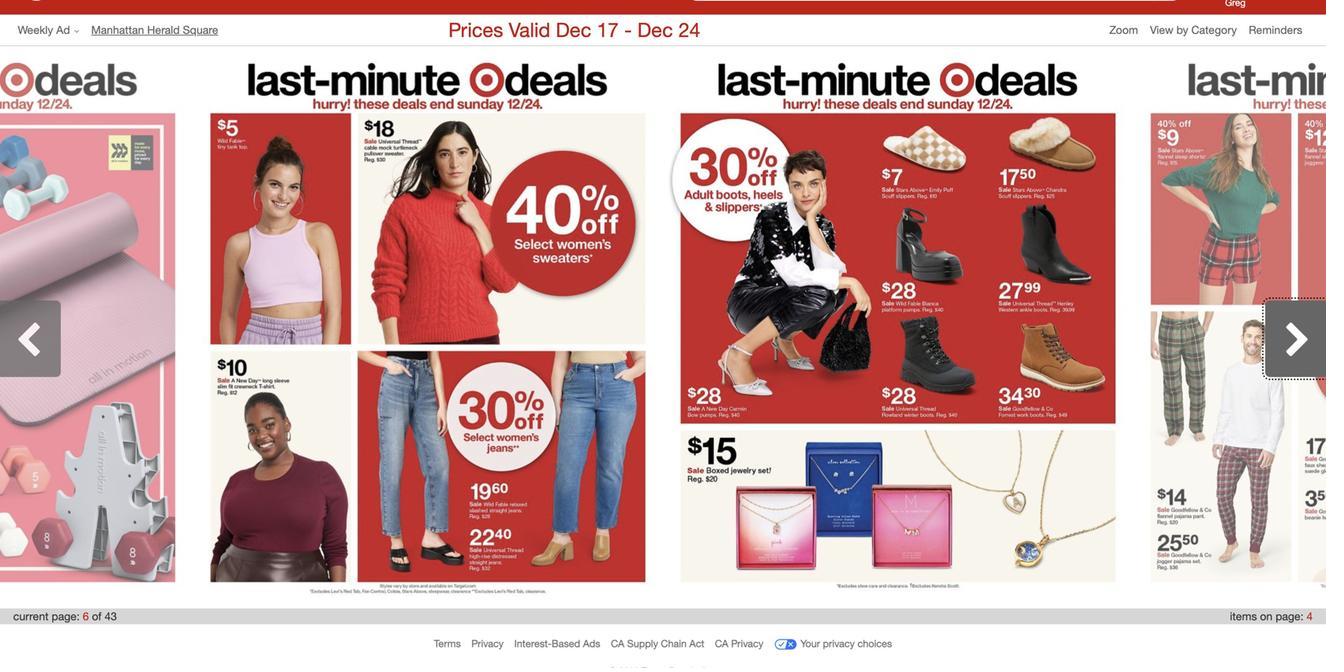 Task type: vqa. For each thing, say whether or not it's contained in the screenshot.
"© 2023 Target Brands, Inc."
no



Task type: describe. For each thing, give the bounding box(es) containing it.
items
[[1230, 610, 1257, 624]]

zoom link
[[1110, 22, 1150, 38]]

on
[[1260, 610, 1273, 624]]

ad
[[56, 23, 70, 37]]

reminders
[[1249, 23, 1303, 37]]

manhattan herald square
[[91, 23, 218, 37]]

ads
[[583, 638, 601, 650]]

4
[[1307, 610, 1313, 624]]

current page: 6 of 43
[[13, 610, 117, 624]]

weekly
[[18, 23, 53, 37]]

17
[[597, 18, 619, 42]]

manhattan herald square link
[[91, 22, 230, 38]]

page 8 image
[[1134, 55, 1326, 601]]

chain
[[661, 638, 687, 650]]

ca for ca supply chain act
[[611, 638, 625, 650]]

1 page: from the left
[[52, 610, 80, 624]]

page 5 image
[[0, 55, 193, 601]]

by
[[1177, 23, 1189, 37]]

prices
[[449, 18, 503, 42]]

privacy
[[823, 638, 855, 650]]

of
[[92, 610, 102, 624]]

ca privacy link
[[715, 638, 764, 650]]

page 6 image
[[193, 55, 663, 601]]

current
[[13, 610, 49, 624]]

ca privacy
[[715, 638, 764, 650]]

choices
[[858, 638, 892, 650]]

1 dec from the left
[[556, 18, 592, 42]]

view by category
[[1150, 23, 1237, 37]]

reminders link
[[1249, 22, 1315, 38]]

based
[[552, 638, 580, 650]]

weekly ad
[[18, 23, 70, 37]]

your
[[801, 638, 820, 650]]



Task type: locate. For each thing, give the bounding box(es) containing it.
0 horizontal spatial ca
[[611, 638, 625, 650]]

2 dec from the left
[[638, 18, 673, 42]]

0 horizontal spatial dec
[[556, 18, 592, 42]]

24
[[679, 18, 701, 42]]

items on page: 4
[[1230, 610, 1313, 624]]

2 ca from the left
[[715, 638, 729, 650]]

1 horizontal spatial dec
[[638, 18, 673, 42]]

6
[[83, 610, 89, 624]]

ca
[[611, 638, 625, 650], [715, 638, 729, 650]]

manhattan
[[91, 23, 144, 37]]

herald
[[147, 23, 180, 37]]

ca left the supply
[[611, 638, 625, 650]]

act
[[690, 638, 705, 650]]

1 ca from the left
[[611, 638, 625, 650]]

ca supply chain act link
[[611, 638, 705, 650]]

privacy link
[[472, 638, 504, 650]]

page: left 6
[[52, 610, 80, 624]]

zoom
[[1110, 23, 1139, 37]]

weekly ad link
[[18, 22, 91, 38]]

0 horizontal spatial page:
[[52, 610, 80, 624]]

ca right act
[[715, 638, 729, 650]]

interest-
[[514, 638, 552, 650]]

view by category link
[[1150, 23, 1249, 37]]

terms
[[434, 638, 461, 650]]

privacy
[[472, 638, 504, 650], [731, 638, 764, 650]]

2 privacy from the left
[[731, 638, 764, 650]]

1 horizontal spatial ca
[[715, 638, 729, 650]]

interest-based ads
[[514, 638, 601, 650]]

2 page: from the left
[[1276, 610, 1304, 624]]

view
[[1150, 23, 1174, 37]]

your privacy choices
[[801, 638, 892, 650]]

square
[[183, 23, 218, 37]]

dec right -
[[638, 18, 673, 42]]

dec
[[556, 18, 592, 42], [638, 18, 673, 42]]

1 privacy from the left
[[472, 638, 504, 650]]

ca supply chain act
[[611, 638, 705, 650]]

page 7 image
[[663, 55, 1134, 601]]

43
[[105, 610, 117, 624]]

Search Weekly Ad search field
[[682, 0, 1188, 2]]

valid
[[509, 18, 551, 42]]

form
[[682, 0, 1188, 2]]

1 horizontal spatial page:
[[1276, 610, 1304, 624]]

ccpa image
[[774, 633, 798, 657]]

ca for ca privacy
[[715, 638, 729, 650]]

-
[[624, 18, 632, 42]]

dec left 17 on the left top
[[556, 18, 592, 42]]

page:
[[52, 610, 80, 624], [1276, 610, 1304, 624]]

supply
[[627, 638, 658, 650]]

privacy right the terms
[[472, 638, 504, 650]]

zoom-in element
[[1110, 23, 1139, 37]]

0 horizontal spatial privacy
[[472, 638, 504, 650]]

your privacy choices link
[[774, 633, 892, 657]]

privacy left ccpa icon
[[731, 638, 764, 650]]

prices valid dec 17 - dec 24
[[449, 18, 701, 42]]

1 horizontal spatial privacy
[[731, 638, 764, 650]]

interest-based ads link
[[514, 638, 601, 650]]

terms link
[[434, 638, 461, 650]]

page: left 4
[[1276, 610, 1304, 624]]

category
[[1192, 23, 1237, 37]]



